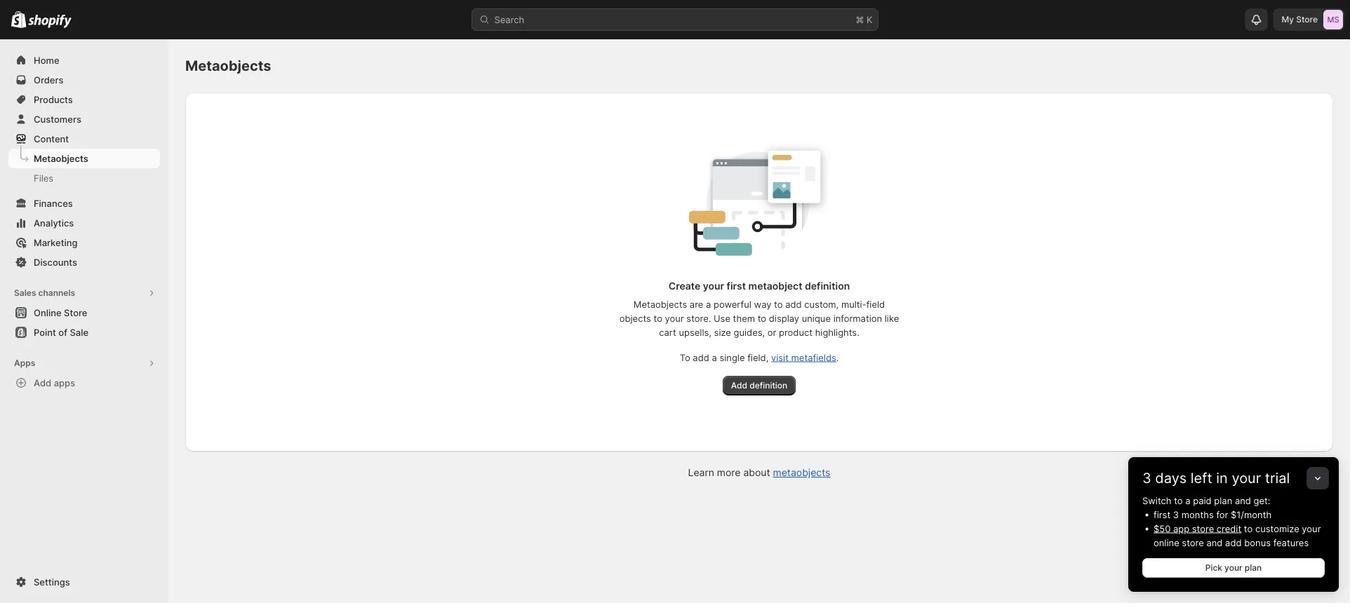 Task type: describe. For each thing, give the bounding box(es) containing it.
point of sale
[[34, 327, 88, 338]]

switch to a paid plan and get:
[[1143, 496, 1271, 506]]

1 horizontal spatial definition
[[805, 280, 850, 292]]

metaobjects inside metaobjects are a powerful way to add custom, multi-field objects to your store. use them to display unique information like cart upsells, size guides, or product highlights.
[[634, 299, 687, 310]]

metaobjects
[[773, 467, 831, 479]]

home link
[[8, 51, 160, 70]]

metaobject
[[749, 280, 803, 292]]

apps button
[[8, 354, 160, 373]]

sale
[[70, 327, 88, 338]]

add for online
[[1226, 538, 1242, 549]]

first inside 3 days left in your trial element
[[1154, 510, 1171, 521]]

learn more about metaobjects
[[688, 467, 831, 479]]

settings link
[[8, 573, 160, 592]]

to down way
[[758, 313, 767, 324]]

field
[[867, 299, 885, 310]]

add for add definition
[[731, 381, 748, 391]]

my
[[1282, 14, 1294, 25]]

store for online store
[[64, 307, 87, 318]]

a for powerful
[[706, 299, 711, 310]]

first 3 months for $1/month
[[1154, 510, 1272, 521]]

app
[[1174, 524, 1190, 535]]

are
[[690, 299, 704, 310]]

channels
[[38, 288, 75, 298]]

and for store
[[1207, 538, 1223, 549]]

0 vertical spatial store
[[1193, 524, 1215, 535]]

sales channels
[[14, 288, 75, 298]]

point of sale button
[[0, 323, 168, 343]]

to up display
[[774, 299, 783, 310]]

your inside "to customize your online store and add bonus features"
[[1302, 524, 1321, 535]]

files
[[34, 173, 53, 184]]

in
[[1217, 470, 1228, 487]]

to add a single field, visit metafields .
[[680, 352, 839, 363]]

1 horizontal spatial metaobjects
[[185, 57, 271, 74]]

get:
[[1254, 496, 1271, 506]]

your inside "3 days left in your trial" dropdown button
[[1232, 470, 1262, 487]]

3 days left in your trial
[[1143, 470, 1290, 487]]

credit
[[1217, 524, 1242, 535]]

products
[[34, 94, 73, 105]]

upsells,
[[679, 327, 712, 338]]

your inside pick your plan link
[[1225, 563, 1243, 574]]

online
[[1154, 538, 1180, 549]]

1 vertical spatial metaobjects
[[34, 153, 88, 164]]

analytics link
[[8, 213, 160, 233]]

0 horizontal spatial shopify image
[[11, 11, 26, 28]]

to up 'cart'
[[654, 313, 663, 324]]

a for single
[[712, 352, 717, 363]]

$50
[[1154, 524, 1171, 535]]

guides,
[[734, 327, 765, 338]]

and for plan
[[1235, 496, 1252, 506]]

orders link
[[8, 70, 160, 90]]

k
[[867, 14, 873, 25]]

field,
[[748, 352, 769, 363]]

store.
[[687, 313, 711, 324]]

0 horizontal spatial add
[[693, 352, 710, 363]]

my store image
[[1324, 10, 1344, 29]]

marketing
[[34, 237, 78, 248]]

store inside "to customize your online store and add bonus features"
[[1182, 538, 1204, 549]]

customize
[[1256, 524, 1300, 535]]

days
[[1156, 470, 1187, 487]]

to
[[680, 352, 691, 363]]

apps
[[54, 378, 75, 389]]

1 horizontal spatial 3
[[1174, 510, 1179, 521]]

your up "are"
[[703, 280, 725, 292]]

files link
[[8, 168, 160, 188]]

⌘ k
[[856, 14, 873, 25]]

a for paid
[[1186, 496, 1191, 506]]

customers link
[[8, 110, 160, 129]]

store for my store
[[1297, 14, 1318, 25]]

unique
[[802, 313, 831, 324]]

$50 app store credit link
[[1154, 524, 1242, 535]]

size
[[714, 327, 731, 338]]

to inside "to customize your online store and add bonus features"
[[1244, 524, 1253, 535]]

discounts link
[[8, 253, 160, 272]]

metaobjects are a powerful way to add custom, multi-field objects to your store. use them to display unique information like cart upsells, size guides, or product highlights.
[[620, 299, 899, 338]]

trial
[[1265, 470, 1290, 487]]

information
[[834, 313, 882, 324]]

point
[[34, 327, 56, 338]]

switch
[[1143, 496, 1172, 506]]

finances link
[[8, 194, 160, 213]]

powerful
[[714, 299, 752, 310]]

product
[[779, 327, 813, 338]]

online store link
[[8, 303, 160, 323]]

about
[[744, 467, 770, 479]]

pick your plan link
[[1143, 559, 1325, 578]]

sales
[[14, 288, 36, 298]]

display
[[769, 313, 800, 324]]



Task type: vqa. For each thing, say whether or not it's contained in the screenshot.
the rightmost "Shopify" image
no



Task type: locate. For each thing, give the bounding box(es) containing it.
store
[[1297, 14, 1318, 25], [64, 307, 87, 318]]

shopify image
[[11, 11, 26, 28], [28, 14, 72, 28]]

add down 'credit'
[[1226, 538, 1242, 549]]

analytics
[[34, 218, 74, 228]]

like
[[885, 313, 899, 324]]

0 horizontal spatial first
[[727, 280, 746, 292]]

metaobjects link
[[773, 467, 831, 479]]

customers
[[34, 114, 81, 125]]

1 horizontal spatial and
[[1235, 496, 1252, 506]]

metafields
[[792, 352, 837, 363]]

products link
[[8, 90, 160, 110]]

apps
[[14, 358, 35, 369]]

2 vertical spatial a
[[1186, 496, 1191, 506]]

add inside "to customize your online store and add bonus features"
[[1226, 538, 1242, 549]]

to right switch
[[1175, 496, 1183, 506]]

0 vertical spatial and
[[1235, 496, 1252, 506]]

a inside metaobjects are a powerful way to add custom, multi-field objects to your store. use them to display unique information like cart upsells, size guides, or product highlights.
[[706, 299, 711, 310]]

and down 'credit'
[[1207, 538, 1223, 549]]

⌘
[[856, 14, 864, 25]]

0 horizontal spatial a
[[706, 299, 711, 310]]

paid
[[1194, 496, 1212, 506]]

1 vertical spatial and
[[1207, 538, 1223, 549]]

definition up custom, in the right of the page
[[805, 280, 850, 292]]

home
[[34, 55, 59, 66]]

metaobjects
[[185, 57, 271, 74], [34, 153, 88, 164], [634, 299, 687, 310]]

add left apps
[[34, 378, 51, 389]]

1 horizontal spatial add
[[731, 381, 748, 391]]

add inside button
[[34, 378, 51, 389]]

discounts
[[34, 257, 77, 268]]

0 horizontal spatial plan
[[1215, 496, 1233, 506]]

a right "are"
[[706, 299, 711, 310]]

orders
[[34, 74, 64, 85]]

my store
[[1282, 14, 1318, 25]]

1 horizontal spatial a
[[712, 352, 717, 363]]

add apps button
[[8, 373, 160, 393]]

and
[[1235, 496, 1252, 506], [1207, 538, 1223, 549]]

store up sale
[[64, 307, 87, 318]]

create your first metaobject definition
[[669, 280, 850, 292]]

3 days left in your trial button
[[1129, 458, 1339, 487]]

definition down to add a single field, visit metafields . on the right bottom of the page
[[750, 381, 788, 391]]

2 vertical spatial metaobjects
[[634, 299, 687, 310]]

1 vertical spatial definition
[[750, 381, 788, 391]]

pick
[[1206, 563, 1223, 574]]

online
[[34, 307, 62, 318]]

2 horizontal spatial a
[[1186, 496, 1191, 506]]

a left the single
[[712, 352, 717, 363]]

store down "$50 app store credit" link
[[1182, 538, 1204, 549]]

or
[[768, 327, 777, 338]]

search
[[495, 14, 525, 25]]

content link
[[8, 129, 160, 149]]

0 vertical spatial store
[[1297, 14, 1318, 25]]

first
[[727, 280, 746, 292], [1154, 510, 1171, 521]]

$50 app store credit
[[1154, 524, 1242, 535]]

marketing link
[[8, 233, 160, 253]]

learn
[[688, 467, 715, 479]]

add down the single
[[731, 381, 748, 391]]

add definition link
[[723, 376, 796, 396]]

1 vertical spatial store
[[1182, 538, 1204, 549]]

left
[[1191, 470, 1213, 487]]

store right my
[[1297, 14, 1318, 25]]

to down the $1/month on the bottom of page
[[1244, 524, 1253, 535]]

single
[[720, 352, 745, 363]]

3 days left in your trial element
[[1129, 494, 1339, 592]]

to
[[774, 299, 783, 310], [654, 313, 663, 324], [758, 313, 767, 324], [1175, 496, 1183, 506], [1244, 524, 1253, 535]]

0 vertical spatial plan
[[1215, 496, 1233, 506]]

your up 'cart'
[[665, 313, 684, 324]]

content
[[34, 133, 69, 144]]

1 vertical spatial add
[[693, 352, 710, 363]]

point of sale link
[[8, 323, 160, 343]]

1 vertical spatial store
[[64, 307, 87, 318]]

add for add apps
[[34, 378, 51, 389]]

2 horizontal spatial add
[[1226, 538, 1242, 549]]

and inside "to customize your online store and add bonus features"
[[1207, 538, 1223, 549]]

your up features
[[1302, 524, 1321, 535]]

your right the pick
[[1225, 563, 1243, 574]]

features
[[1274, 538, 1309, 549]]

1 vertical spatial 3
[[1174, 510, 1179, 521]]

way
[[754, 299, 772, 310]]

.
[[837, 352, 839, 363]]

1 horizontal spatial plan
[[1245, 563, 1262, 574]]

1 vertical spatial a
[[712, 352, 717, 363]]

0 vertical spatial first
[[727, 280, 746, 292]]

2 horizontal spatial metaobjects
[[634, 299, 687, 310]]

0 vertical spatial a
[[706, 299, 711, 310]]

online store
[[34, 307, 87, 318]]

plan up the for
[[1215, 496, 1233, 506]]

your
[[703, 280, 725, 292], [665, 313, 684, 324], [1232, 470, 1262, 487], [1302, 524, 1321, 535], [1225, 563, 1243, 574]]

highlights.
[[815, 327, 860, 338]]

0 vertical spatial metaobjects
[[185, 57, 271, 74]]

a left paid at the bottom
[[1186, 496, 1191, 506]]

visit metafields link
[[771, 352, 837, 363]]

1 horizontal spatial shopify image
[[28, 14, 72, 28]]

0 horizontal spatial add
[[34, 378, 51, 389]]

metaobjects link
[[8, 149, 160, 168]]

for
[[1217, 510, 1229, 521]]

0 horizontal spatial store
[[64, 307, 87, 318]]

your inside metaobjects are a powerful way to add custom, multi-field objects to your store. use them to display unique information like cart upsells, size guides, or product highlights.
[[665, 313, 684, 324]]

plan down the bonus
[[1245, 563, 1262, 574]]

1 horizontal spatial first
[[1154, 510, 1171, 521]]

0 horizontal spatial definition
[[750, 381, 788, 391]]

1 horizontal spatial add
[[786, 299, 802, 310]]

cart
[[659, 327, 677, 338]]

of
[[58, 327, 67, 338]]

1 vertical spatial first
[[1154, 510, 1171, 521]]

0 horizontal spatial and
[[1207, 538, 1223, 549]]

more
[[717, 467, 741, 479]]

custom,
[[805, 299, 839, 310]]

0 vertical spatial definition
[[805, 280, 850, 292]]

0 horizontal spatial 3
[[1143, 470, 1152, 487]]

months
[[1182, 510, 1214, 521]]

your right 'in'
[[1232, 470, 1262, 487]]

0 vertical spatial 3
[[1143, 470, 1152, 487]]

add for powerful
[[786, 299, 802, 310]]

create
[[669, 280, 701, 292]]

a
[[706, 299, 711, 310], [712, 352, 717, 363], [1186, 496, 1191, 506]]

to customize your online store and add bonus features
[[1154, 524, 1321, 549]]

add up display
[[786, 299, 802, 310]]

1 horizontal spatial store
[[1297, 14, 1318, 25]]

settings
[[34, 577, 70, 588]]

3 up app
[[1174, 510, 1179, 521]]

$1/month
[[1231, 510, 1272, 521]]

add
[[786, 299, 802, 310], [693, 352, 710, 363], [1226, 538, 1242, 549]]

2 vertical spatial add
[[1226, 538, 1242, 549]]

bonus
[[1245, 538, 1271, 549]]

add definition
[[731, 381, 788, 391]]

store
[[1193, 524, 1215, 535], [1182, 538, 1204, 549]]

store inside button
[[64, 307, 87, 318]]

pick your plan
[[1206, 563, 1262, 574]]

store down months
[[1193, 524, 1215, 535]]

add apps
[[34, 378, 75, 389]]

0 horizontal spatial metaobjects
[[34, 153, 88, 164]]

visit
[[771, 352, 789, 363]]

1 vertical spatial plan
[[1245, 563, 1262, 574]]

add inside metaobjects are a powerful way to add custom, multi-field objects to your store. use them to display unique information like cart upsells, size guides, or product highlights.
[[786, 299, 802, 310]]

first up powerful
[[727, 280, 746, 292]]

use
[[714, 313, 731, 324]]

and up the $1/month on the bottom of page
[[1235, 496, 1252, 506]]

first up $50
[[1154, 510, 1171, 521]]

0 vertical spatial add
[[786, 299, 802, 310]]

multi-
[[842, 299, 867, 310]]

add right 'to'
[[693, 352, 710, 363]]

objects
[[620, 313, 651, 324]]

them
[[733, 313, 755, 324]]

3 left days at the right bottom
[[1143, 470, 1152, 487]]

3 inside dropdown button
[[1143, 470, 1152, 487]]



